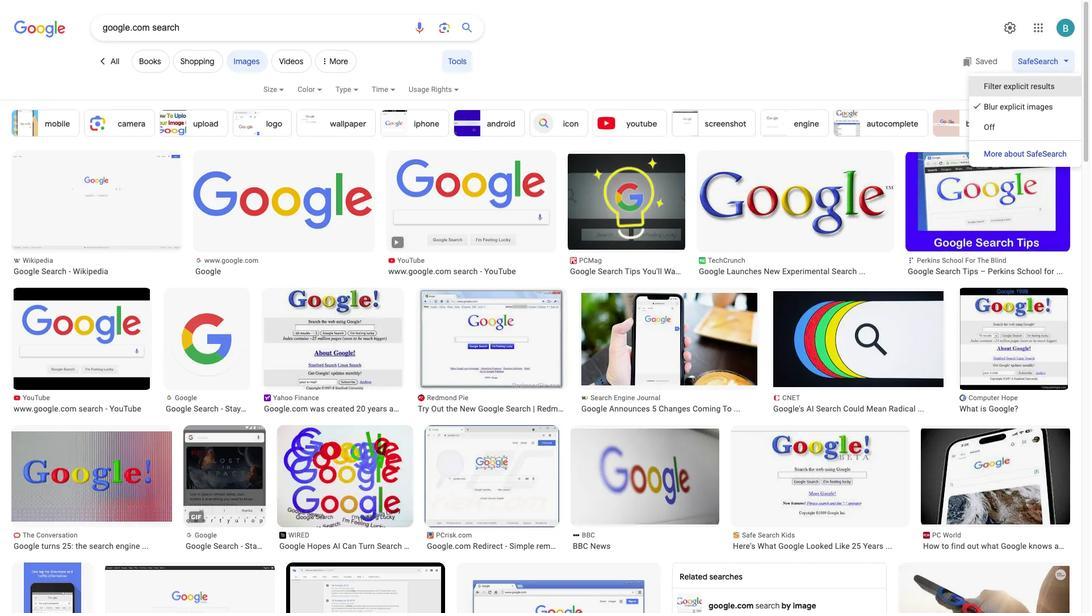 Task type: locate. For each thing, give the bounding box(es) containing it.
about right knows
[[1055, 542, 1076, 551]]

with down yahoo finance at left bottom
[[288, 405, 303, 414]]

google.com was created 20 years ago ... list item
[[262, 288, 412, 414]]

about
[[1005, 149, 1025, 158], [1055, 542, 1076, 551]]

www.google.com for www.google.com search - youtube list item to the bottom
[[14, 405, 77, 414]]

google's ai search could mean radical changes for your internet experience  - cnet element
[[774, 404, 944, 414]]

0 vertical spatial www.google.com search - youtube
[[389, 267, 516, 276]]

google.com was created 20 years ago — here's what it looked like when it  first launched image
[[264, 288, 402, 397]]

tips down for
[[963, 267, 979, 276]]

blur explicit images link
[[971, 96, 1081, 117]]

with down wired
[[308, 542, 323, 551]]

0 vertical spatial school
[[943, 257, 964, 265]]

1 vertical spatial engine
[[116, 542, 140, 551]]

stay for google search - stay in the know with your google app "image" for google search - stay in the know with your google app element to the bottom
[[245, 542, 261, 551]]

google search - stay in the know with your google app image
[[166, 298, 248, 380], [184, 426, 266, 572]]

explicit inside the blur explicit images link
[[1001, 102, 1026, 111]]

app image
[[1058, 110, 1084, 136]]

what inside list item
[[758, 542, 777, 551]]

with
[[288, 405, 303, 414], [308, 542, 323, 551]]

quick settings image
[[1004, 21, 1018, 35]]

1 horizontal spatial www.google.com
[[205, 257, 259, 265]]

search by image image
[[438, 21, 452, 35]]

engine inside list item
[[116, 542, 140, 551]]

1 horizontal spatial the
[[978, 257, 990, 265]]

0 horizontal spatial google.com
[[264, 405, 308, 414]]

new
[[765, 267, 781, 276], [460, 405, 476, 414]]

what down safe search kids
[[758, 542, 777, 551]]

1 horizontal spatial ai
[[807, 405, 815, 414]]

1 horizontal spatial in
[[263, 542, 270, 551]]

0 vertical spatial google search - stay in the know with your google app image
[[166, 298, 248, 380]]

0 horizontal spatial the
[[23, 532, 35, 540]]

more for more about safesearch
[[985, 149, 1003, 158]]

what
[[982, 542, 1000, 551]]

www.google.com inside google list item
[[205, 257, 259, 265]]

21 google search tips you'll want to learn | pcmag element
[[570, 266, 724, 277]]

0 vertical spatial explicit
[[1004, 82, 1030, 91]]

1 vertical spatial google search - stay in the know with ... list item
[[184, 426, 332, 572]]

looked
[[807, 542, 834, 551]]

google turns 25: the search engine ...
[[14, 542, 149, 551]]

rights
[[432, 85, 452, 94]]

google's ai search could mean radical ... list item
[[772, 288, 947, 414]]

try
[[418, 405, 430, 414]]

image
[[794, 601, 817, 611]]

more about safesearch link
[[971, 144, 1081, 164]]

1 vertical spatial explicit
[[1001, 102, 1026, 111]]

2 vertical spatial www.google.com
[[14, 405, 77, 414]]

1 vertical spatial www.google.com search - youtube
[[14, 405, 141, 414]]

explicit inside filter explicit results link
[[1004, 82, 1030, 91]]

0 horizontal spatial school
[[943, 257, 964, 265]]

google search - stay in the know with your google app element
[[166, 404, 312, 414], [186, 542, 332, 552]]

upload link
[[160, 110, 228, 137]]

wallpaper link
[[297, 110, 376, 137]]

1 horizontal spatial what
[[960, 405, 979, 414]]

is
[[981, 405, 987, 414]]

safesearch
[[1019, 57, 1059, 66], [1027, 149, 1068, 158]]

0 vertical spatial engine
[[795, 119, 820, 129]]

1 horizontal spatial school
[[1018, 267, 1043, 276]]

more filters element
[[316, 50, 357, 73]]

google's ai search could mean radical changes for your internet experience  - cnet image
[[774, 292, 944, 388]]

20
[[357, 405, 366, 414]]

here's what google looked like 25 years ... list item
[[731, 426, 910, 552]]

google inside list item
[[582, 405, 608, 414]]

all
[[111, 56, 119, 66]]

google search - wikipedia list item
[[11, 151, 182, 277]]

google hopes ai can turn search into a conversation | wired element
[[280, 542, 434, 552]]

list containing related searches
[[0, 151, 1085, 614]]

ai right google's
[[807, 405, 815, 414]]

google
[[14, 267, 39, 276], [195, 267, 221, 276], [570, 267, 596, 276], [699, 267, 725, 276], [909, 267, 934, 276], [175, 394, 197, 402], [166, 405, 192, 414], [478, 405, 504, 414], [582, 405, 608, 414], [195, 532, 217, 540], [14, 542, 39, 551], [186, 542, 212, 551], [280, 542, 305, 551], [779, 542, 805, 551], [1002, 542, 1028, 551]]

google.com was created 20 years ago — here's what it looked like when it  first launched element
[[264, 404, 412, 414]]

1 vertical spatial school
[[1018, 267, 1043, 276]]

google announces 5 changes coming to mobile search element
[[582, 404, 758, 414]]

google.com down yahoo
[[264, 405, 308, 414]]

bbc
[[582, 532, 596, 540], [573, 542, 589, 551]]

1 vertical spatial safesearch
[[1027, 149, 1068, 158]]

21 google search tips you'll want to learn | pcmag image
[[544, 154, 715, 250]]

0 vertical spatial in
[[243, 405, 250, 414]]

like
[[836, 542, 851, 551]]

0 vertical spatial www.google.com search - youtube list item
[[386, 151, 557, 277]]

0 horizontal spatial redmond
[[427, 394, 457, 402]]

bar link
[[933, 110, 989, 137]]

0 horizontal spatial about
[[1005, 149, 1025, 158]]

google search - stay in the know with ... down yahoo
[[166, 405, 312, 414]]

pie up try out the new google search | redmond pie at the bottom of page
[[459, 394, 469, 402]]

more up type
[[330, 56, 348, 66]]

... inside google.com was created 20 years ago — here's what it looked like when it  first launched element
[[405, 405, 412, 414]]

1 horizontal spatial www.google.com search - youtube element
[[389, 266, 555, 277]]

learn
[[695, 267, 715, 276]]

here's what google looked like 25 years ...
[[734, 542, 893, 551]]

wallpaper
[[330, 119, 367, 129]]

bbc news
[[573, 542, 611, 551]]

tips for –
[[963, 267, 979, 276]]

list
[[11, 110, 1091, 137], [0, 151, 1085, 614]]

- for google.com redirect - simple removal instructions, search engine fix  (updated) element
[[506, 542, 508, 551]]

1 vertical spatial the
[[23, 532, 35, 540]]

1 horizontal spatial tips
[[963, 267, 979, 276]]

1 vertical spatial stay
[[245, 542, 261, 551]]

www.google.com search - youtube element
[[389, 266, 555, 277], [14, 404, 150, 414]]

kids
[[782, 532, 796, 540]]

all link
[[91, 50, 128, 73]]

1 horizontal spatial www.google.com search - youtube image
[[386, 154, 557, 250]]

google search - stay in the know with your google app image for top google search - stay in the know with your google app element
[[166, 298, 248, 380]]

1 vertical spatial wikipedia
[[73, 267, 108, 276]]

next image
[[1063, 115, 1086, 138]]

1 horizontal spatial redmond
[[538, 405, 572, 414]]

www.google.com search - youtube list item
[[386, 151, 557, 277], [11, 288, 152, 414]]

how to find out what google knows about you | pcworld element
[[924, 542, 1085, 552]]

0 horizontal spatial www.google.com search - youtube element
[[14, 404, 150, 414]]

cnet
[[783, 394, 801, 402]]

0 horizontal spatial www.google.com
[[14, 405, 77, 414]]

google launches new experimental search ... list item
[[697, 151, 895, 277]]

google – apps on google play image
[[24, 563, 81, 614]]

0 vertical spatial more
[[330, 56, 348, 66]]

www.google.com search - youtube element for www.google.com search - youtube list item to the bottom
[[14, 404, 150, 414]]

1 vertical spatial bbc
[[573, 542, 589, 551]]

... inside how to find out what google knows about you | pcworld element
[[1078, 542, 1085, 551]]

search inside "google announces 5 changes coming to ..." list item
[[591, 394, 613, 402]]

pie right |
[[574, 405, 586, 414]]

1 vertical spatial with
[[308, 542, 323, 551]]

results
[[1032, 82, 1056, 91]]

removal
[[537, 542, 566, 551]]

www.google.com search - youtube image
[[386, 154, 557, 250], [14, 288, 150, 390]]

safesearch inside menu
[[1027, 149, 1068, 158]]

1 vertical spatial list
[[0, 151, 1085, 614]]

1 horizontal spatial stay
[[245, 542, 261, 551]]

computer
[[969, 394, 1000, 402]]

safesearch up results
[[1019, 57, 1059, 66]]

to down pc world in the right bottom of the page
[[943, 542, 950, 551]]

could
[[844, 405, 865, 414]]

techcrunch
[[709, 257, 746, 265]]

off link
[[971, 117, 1081, 137]]

hope
[[1002, 394, 1019, 402]]

google search - stay in the know with your google app element down yahoo
[[166, 404, 312, 414]]

google search - stay in the know with your google app image for google search - stay in the know with your google app element to the bottom
[[184, 426, 266, 572]]

1 horizontal spatial new
[[765, 267, 781, 276]]

bbc left the news
[[573, 542, 589, 551]]

0 horizontal spatial engine
[[116, 542, 140, 551]]

... inside the "google's ai search could mean radical changes for your internet experience  - cnet" element
[[919, 405, 925, 414]]

pcmag
[[580, 257, 602, 265]]

type button
[[336, 84, 372, 103]]

0 horizontal spatial new
[[460, 405, 476, 414]]

0 vertical spatial www.google.com search - youtube element
[[389, 266, 555, 277]]

blur
[[985, 102, 999, 111]]

bbc for bbc news
[[573, 542, 589, 551]]

announces
[[610, 405, 651, 414]]

google search - stay in the know with ... down wired
[[186, 542, 332, 551]]

web image
[[994, 110, 1020, 136]]

1 vertical spatial google search - wikipedia image
[[105, 567, 275, 614]]

perkins left for
[[918, 257, 941, 265]]

google search - stay in the know with ... list item
[[164, 288, 312, 414], [184, 426, 332, 572]]

0 horizontal spatial www.google.com search - youtube
[[14, 405, 141, 414]]

explicit up blur explicit images
[[1004, 82, 1030, 91]]

0 vertical spatial perkins
[[918, 257, 941, 265]]

about down off link
[[1005, 149, 1025, 158]]

know down wired
[[285, 542, 306, 551]]

youtube
[[627, 119, 658, 129]]

www.google.com search - youtube
[[389, 267, 516, 276], [14, 405, 141, 414]]

usage
[[409, 85, 430, 94]]

google search: 12 expert tips to search faster and more strategically image
[[900, 567, 1071, 614]]

to
[[685, 267, 693, 276], [943, 542, 950, 551]]

0 vertical spatial pie
[[459, 394, 469, 402]]

ai left can
[[333, 542, 341, 551]]

0 vertical spatial know
[[266, 405, 286, 414]]

ago
[[390, 405, 403, 414]]

tips for you'll
[[625, 267, 641, 276]]

menu
[[970, 73, 1082, 167]]

videos link
[[272, 50, 312, 73]]

0 vertical spatial the
[[978, 257, 990, 265]]

1 vertical spatial to
[[943, 542, 950, 551]]

www.google.com search - youtube image for rightmost www.google.com search - youtube list item
[[386, 154, 557, 250]]

know down yahoo
[[266, 405, 286, 414]]

0 horizontal spatial ai
[[333, 542, 341, 551]]

new down redmond pie
[[460, 405, 476, 414]]

0 horizontal spatial www.google.com search - youtube list item
[[11, 288, 152, 414]]

0 horizontal spatial stay
[[225, 405, 241, 414]]

1 horizontal spatial pie
[[574, 405, 586, 414]]

0 vertical spatial to
[[685, 267, 693, 276]]

www.google.com search - youtube image inside list item
[[14, 288, 150, 390]]

google search tips – perkins school for the blind element
[[909, 266, 1069, 277]]

people can now get contact info cut from google search results - bbc news image
[[556, 429, 727, 525]]

to right want
[[685, 267, 693, 276]]

0 vertical spatial www.google.com
[[205, 257, 259, 265]]

search
[[41, 267, 67, 276], [598, 267, 623, 276], [833, 267, 858, 276], [936, 267, 962, 276], [591, 394, 613, 402], [194, 405, 219, 414], [506, 405, 531, 414], [817, 405, 842, 414], [759, 532, 780, 540], [214, 542, 239, 551], [377, 542, 402, 551]]

0 horizontal spatial more
[[330, 56, 348, 66]]

related searches
[[680, 572, 743, 582]]

google search - wikipedia image
[[11, 154, 182, 250], [105, 567, 275, 614]]

www.google.com search - youtube for www.google.com search - youtube list item to the bottom
[[14, 405, 141, 414]]

what inside "element"
[[960, 405, 979, 414]]

1 vertical spatial about
[[1055, 542, 1076, 551]]

color button
[[298, 84, 336, 103]]

the conversation
[[23, 532, 78, 540]]

0 vertical spatial what
[[960, 405, 979, 414]]

wikipedia
[[23, 257, 53, 265], [73, 267, 108, 276]]

0 vertical spatial with
[[288, 405, 303, 414]]

www.google.com search - youtube image for www.google.com search - youtube list item to the bottom
[[14, 288, 150, 390]]

0 vertical spatial about
[[1005, 149, 1025, 158]]

safesearch down off link
[[1027, 149, 1068, 158]]

0 vertical spatial redmond
[[427, 394, 457, 402]]

google's ai search could mean radical ...
[[774, 405, 925, 414]]

0 vertical spatial google.com
[[264, 405, 308, 414]]

google search - stay in the know with your google app element down wired
[[186, 542, 332, 552]]

1 horizontal spatial more
[[985, 149, 1003, 158]]

bbc up the bbc news
[[582, 532, 596, 540]]

school
[[943, 257, 964, 265], [1018, 267, 1043, 276]]

explicit right the blur
[[1001, 102, 1026, 111]]

google.com down the pcrisk.com
[[427, 542, 471, 551]]

1 horizontal spatial about
[[1055, 542, 1076, 551]]

redmond right |
[[538, 405, 572, 414]]

try out the new google search | redmond pie image
[[418, 288, 566, 390]]

pcrisk.com
[[436, 532, 472, 540]]

find
[[952, 542, 966, 551]]

more inside more about safesearch link
[[985, 149, 1003, 158]]

bar
[[967, 119, 979, 129]]

shopping
[[181, 56, 215, 66]]

more inside more filters element
[[330, 56, 348, 66]]

None search field
[[0, 14, 484, 41]]

new right "launches"
[[765, 267, 781, 276]]

0 horizontal spatial to
[[685, 267, 693, 276]]

2 tips from the left
[[963, 267, 979, 276]]

what left is
[[960, 405, 979, 414]]

2 horizontal spatial www.google.com
[[389, 267, 452, 276]]

1 horizontal spatial www.google.com search - youtube
[[389, 267, 516, 276]]

google turns 25: the search engine revolutionised how we access  information, but will it survive ai? image
[[0, 432, 178, 522]]

try out the new google search | redmond pie element
[[418, 404, 586, 414]]

1 vertical spatial www.google.com search - youtube image
[[14, 288, 150, 390]]

what is google? image
[[961, 288, 1069, 390]]

google search tips you'll want to learn ... list item
[[544, 151, 724, 277]]

the inside list item
[[23, 532, 35, 540]]

make google your homepage – google image
[[457, 581, 661, 614]]

menu containing filter explicit results
[[970, 73, 1082, 167]]

1 vertical spatial google search - stay in the know with ...
[[186, 542, 332, 551]]

turns
[[41, 542, 60, 551]]

coming
[[693, 405, 721, 414]]

0 horizontal spatial what
[[758, 542, 777, 551]]

... inside google announces 5 changes coming to mobile search element
[[734, 405, 741, 414]]

1 horizontal spatial engine
[[795, 119, 820, 129]]

stay for top google search - stay in the know with your google app element's google search - stay in the know with your google app "image"
[[225, 405, 241, 414]]

1 vertical spatial what
[[758, 542, 777, 551]]

1 horizontal spatial www.google.com search - youtube list item
[[386, 151, 557, 277]]

explicit
[[1004, 82, 1030, 91], [1001, 102, 1026, 111]]

bbc inside people can now get contact info cut from google search results - bbc news element
[[573, 542, 589, 551]]

|
[[533, 405, 536, 414]]

google list item
[[193, 151, 375, 277]]

1 vertical spatial pie
[[574, 405, 586, 414]]

google launches new experimental search ...
[[699, 267, 866, 276]]

tips left you'll
[[625, 267, 641, 276]]

search inside here's what google looked like 25 years ... list item
[[759, 532, 780, 540]]

iphone link
[[381, 110, 449, 137]]

google.com inside list item
[[264, 405, 308, 414]]

the up –
[[978, 257, 990, 265]]

google search - wikipedia element
[[14, 266, 180, 277]]

saved link
[[958, 50, 1004, 73]]

google.com
[[264, 405, 308, 414], [427, 542, 471, 551]]

more down off
[[985, 149, 1003, 158]]

0 vertical spatial www.google.com search - youtube image
[[386, 154, 557, 250]]

redmond up out
[[427, 394, 457, 402]]

1 vertical spatial www.google.com
[[389, 267, 452, 276]]

perkins down blind
[[989, 267, 1016, 276]]

safe search kids
[[743, 532, 796, 540]]

1 vertical spatial www.google.com search - youtube element
[[14, 404, 150, 414]]

icon
[[563, 119, 579, 129]]

1 tips from the left
[[625, 267, 641, 276]]

- for the www.google.com search - youtube 'element' corresponding to rightmost www.google.com search - youtube list item
[[480, 267, 483, 276]]

redmond
[[427, 394, 457, 402], [538, 405, 572, 414]]

1 horizontal spatial google.com
[[427, 542, 471, 551]]

1 vertical spatial google.com
[[427, 542, 471, 551]]

google search - stay in the know with ... for google search - stay in the know with your google app "image" for google search - stay in the know with your google app element to the bottom
[[186, 542, 332, 551]]

the left conversation
[[23, 532, 35, 540]]

1 vertical spatial ai
[[333, 542, 341, 551]]

finance
[[295, 394, 319, 402]]

hopes
[[307, 542, 331, 551]]

0 horizontal spatial pie
[[459, 394, 469, 402]]

google.com inside list item
[[427, 542, 471, 551]]

1 vertical spatial redmond
[[538, 405, 572, 414]]

1 vertical spatial google search - stay in the know with your google app image
[[184, 426, 266, 572]]

1 vertical spatial perkins
[[989, 267, 1016, 276]]

camera link
[[84, 110, 155, 137]]

years
[[368, 405, 388, 414]]

google search - stay in the know with ... for top google search - stay in the know with your google app element's google search - stay in the know with your google app "image"
[[166, 405, 312, 414]]

0 vertical spatial ai
[[807, 405, 815, 414]]

google's
[[774, 405, 805, 414]]

click for video information image
[[393, 239, 401, 247]]

google turns 25: the search engine revolutionised how we access  information, but will it survive ai? element
[[14, 542, 170, 552]]

by
[[782, 601, 792, 611]]

0 vertical spatial safesearch
[[1019, 57, 1059, 66]]

0 vertical spatial stay
[[225, 405, 241, 414]]



Task type: vqa. For each thing, say whether or not it's contained in the screenshot.


Task type: describe. For each thing, give the bounding box(es) containing it.
bbc news list item
[[556, 426, 727, 552]]

google?
[[990, 405, 1019, 414]]

out
[[968, 542, 980, 551]]

how to find out what google knows about ... list item
[[913, 426, 1085, 552]]

1 vertical spatial new
[[460, 405, 476, 414]]

you'll
[[643, 267, 663, 276]]

- for top google search - stay in the know with your google app element
[[221, 405, 223, 414]]

usage rights
[[409, 85, 452, 94]]

mobile
[[45, 119, 70, 129]]

0 vertical spatial new
[[765, 267, 781, 276]]

search engine journal
[[591, 394, 661, 402]]

... inside google search tips – perkins school for the blind element
[[1057, 267, 1064, 276]]

youtube link
[[593, 110, 667, 137]]

books link
[[132, 50, 170, 73]]

0 horizontal spatial with
[[288, 405, 303, 414]]

- for the google search - wikipedia element
[[69, 267, 71, 276]]

created
[[327, 405, 355, 414]]

news
[[591, 542, 611, 551]]

0 vertical spatial wikipedia
[[23, 257, 53, 265]]

more for more
[[330, 56, 348, 66]]

books
[[139, 56, 161, 66]]

click to view animated gif image
[[188, 509, 205, 526]]

more button
[[316, 41, 360, 77]]

autocomplete link
[[834, 110, 929, 137]]

more about safesearch
[[985, 149, 1068, 158]]

knows
[[1030, 542, 1053, 551]]

type
[[336, 85, 352, 94]]

related
[[680, 572, 708, 582]]

google.com redirect - simple removal instructions, search engine fix  (updated) image
[[425, 426, 560, 528]]

videos
[[279, 56, 304, 66]]

- for the www.google.com search - youtube 'element' for www.google.com search - youtube list item to the bottom
[[105, 405, 108, 414]]

engine link
[[761, 110, 829, 137]]

off
[[985, 123, 996, 132]]

google cloud search: smart business database | google workspace image
[[286, 563, 445, 614]]

tools button
[[443, 50, 473, 73]]

here's
[[734, 542, 756, 551]]

the inside google search tips – perkins school for ... list item
[[978, 257, 990, 265]]

can
[[343, 542, 357, 551]]

size
[[264, 85, 277, 94]]

search inside list item
[[89, 542, 114, 551]]

click for video information tooltip
[[393, 239, 402, 247]]

- for google search - stay in the know with your google app element to the bottom
[[241, 542, 243, 551]]

people can now get contact info cut from google search results - bbc news element
[[573, 542, 718, 552]]

what is google?
[[960, 405, 1019, 414]]

1 horizontal spatial with
[[308, 542, 323, 551]]

... inside google hopes ai can turn search into a conversation | wired element
[[427, 542, 434, 551]]

try out the new google search | redmond pie list item
[[416, 288, 586, 414]]

1 vertical spatial know
[[285, 542, 306, 551]]

size button
[[264, 84, 298, 103]]

1 horizontal spatial wikipedia
[[73, 267, 108, 276]]

google search tips – perkins school for ... list item
[[906, 151, 1071, 277]]

google.com for google.com was created 20 years ago ...
[[264, 405, 308, 414]]

here's what google looked like 25 years ago | safer search image
[[731, 431, 910, 523]]

try out the new google search | redmond pie
[[418, 405, 586, 414]]

about inside menu
[[1005, 149, 1025, 158]]

autocomplete
[[868, 119, 919, 129]]

... inside the google launches new experimental search features for tracking your online  purchases, reservations & events from gmail | techcrunch element
[[860, 267, 866, 276]]

world
[[944, 532, 962, 540]]

time
[[372, 85, 389, 94]]

blind
[[992, 257, 1007, 265]]

1 vertical spatial www.google.com search - youtube list item
[[11, 288, 152, 414]]

saved
[[976, 56, 998, 66]]

redmond inside try out the new google search | redmond pie element
[[538, 405, 572, 414]]

google hopes ai can turn search into a ... list item
[[277, 426, 434, 552]]

0 vertical spatial google search - stay in the know with ... list item
[[164, 288, 312, 414]]

www.google.com search - youtube for rightmost www.google.com search - youtube list item
[[389, 267, 516, 276]]

go to google home image
[[14, 19, 65, 39]]

... inside google turns 25: the search engine revolutionised how we access  information, but will it survive ai? element
[[142, 542, 149, 551]]

time button
[[372, 84, 409, 103]]

google launches new experimental search features for tracking your online  purchases, reservations & events from gmail | techcrunch element
[[699, 266, 893, 277]]

google search tips you'll want to learn ...
[[570, 267, 724, 276]]

yahoo finance
[[273, 394, 319, 402]]

how
[[924, 542, 940, 551]]

logo
[[266, 119, 283, 129]]

1 horizontal spatial perkins
[[989, 267, 1016, 276]]

safesearch inside dropdown button
[[1019, 57, 1059, 66]]

1 horizontal spatial to
[[943, 542, 950, 551]]

here's what google looked like 25 years ago | safer search element
[[734, 542, 908, 552]]

1 vertical spatial in
[[263, 542, 270, 551]]

what is google? list item
[[958, 288, 1071, 414]]

google image
[[193, 170, 375, 234]]

safe
[[743, 532, 757, 540]]

google element
[[195, 266, 373, 277]]

google hopes ai can turn search into a conversation | wired image
[[277, 426, 414, 528]]

google.com redirect - simple removal ... list item
[[425, 426, 575, 552]]

google.com redirect - simple removal instructions, search engine fix  (updated) element
[[427, 542, 575, 552]]

images
[[1028, 102, 1054, 111]]

experimental
[[783, 267, 830, 276]]

about inside list item
[[1055, 542, 1076, 551]]

bbc for bbc
[[582, 532, 596, 540]]

... inside here's what google looked like 25 years ago | safer search element
[[886, 542, 893, 551]]

www.google.com search - youtube element for rightmost www.google.com search - youtube list item
[[389, 266, 555, 277]]

google search - wikipedia
[[14, 267, 108, 276]]

5
[[653, 405, 657, 414]]

google launches new experimental search features for tracking your online  purchases, reservations & events from gmail | techcrunch image
[[697, 161, 895, 243]]

google announces 5 changes coming to mobile search image
[[582, 293, 758, 386]]

1 vertical spatial google search - stay in the know with your google app element
[[186, 542, 332, 552]]

launches
[[727, 267, 763, 276]]

google turns 25: the search engine ... list item
[[0, 426, 178, 552]]

what is google? element
[[960, 404, 1069, 414]]

redmond pie
[[427, 394, 469, 402]]

want
[[665, 267, 683, 276]]

explicit for filter
[[1004, 82, 1030, 91]]

0 vertical spatial google search - wikipedia image
[[11, 154, 182, 250]]

how to find out what google knows about you | pcworld image
[[913, 429, 1083, 525]]

google search tips – perkins school for the blind image
[[906, 152, 1071, 252]]

iphone
[[414, 119, 440, 129]]

wired
[[289, 532, 310, 540]]

changes
[[659, 405, 691, 414]]

logo link
[[233, 110, 292, 137]]

searches
[[710, 572, 743, 582]]

radical
[[890, 405, 916, 414]]

into
[[404, 542, 419, 551]]

25:
[[62, 542, 74, 551]]

usage rights button
[[409, 84, 473, 103]]

filter
[[985, 82, 1003, 91]]

blur explicit images
[[985, 102, 1054, 111]]

upload
[[193, 119, 219, 129]]

for
[[1045, 267, 1055, 276]]

google.com redirect - simple removal ...
[[427, 542, 575, 551]]

click to view animated gif tooltip
[[188, 509, 205, 526]]

... inside google.com redirect - simple removal instructions, search engine fix  (updated) element
[[568, 542, 575, 551]]

google.com for google.com redirect - simple removal ...
[[427, 542, 471, 551]]

... inside the '21 google search tips you'll want to learn | pcmag' element
[[717, 267, 724, 276]]

computer hope
[[969, 394, 1019, 402]]

0 vertical spatial google search - stay in the know with your google app element
[[166, 404, 312, 414]]

android
[[487, 119, 516, 129]]

list containing mobile
[[11, 110, 1091, 137]]

for
[[966, 257, 976, 265]]

25
[[853, 542, 862, 551]]

explicit for blur
[[1001, 102, 1026, 111]]

redirect
[[473, 542, 503, 551]]

google announces 5 changes coming to ...
[[582, 405, 741, 414]]

www.google.com for rightmost www.google.com search - youtube list item
[[389, 267, 452, 276]]

android link
[[454, 110, 525, 137]]

0 horizontal spatial in
[[243, 405, 250, 414]]

icon link
[[530, 110, 589, 137]]

google announces 5 changes coming to ... list item
[[580, 288, 760, 414]]

to
[[723, 405, 732, 414]]

how to find out what google knows about ...
[[924, 542, 1085, 551]]

Search text field
[[103, 18, 406, 38]]

perkins school for the blind
[[918, 257, 1007, 265]]

yahoo
[[273, 394, 293, 402]]

simple
[[510, 542, 535, 551]]

google hopes ai can turn search into a ...
[[280, 542, 434, 551]]

google.com was created 20 years ago ...
[[264, 405, 412, 414]]

engine
[[614, 394, 636, 402]]

color
[[298, 85, 315, 94]]

0 horizontal spatial perkins
[[918, 257, 941, 265]]

pie inside try out the new google search | redmond pie element
[[574, 405, 586, 414]]

shopping link
[[173, 50, 223, 73]]

mobile link
[[11, 110, 80, 137]]



